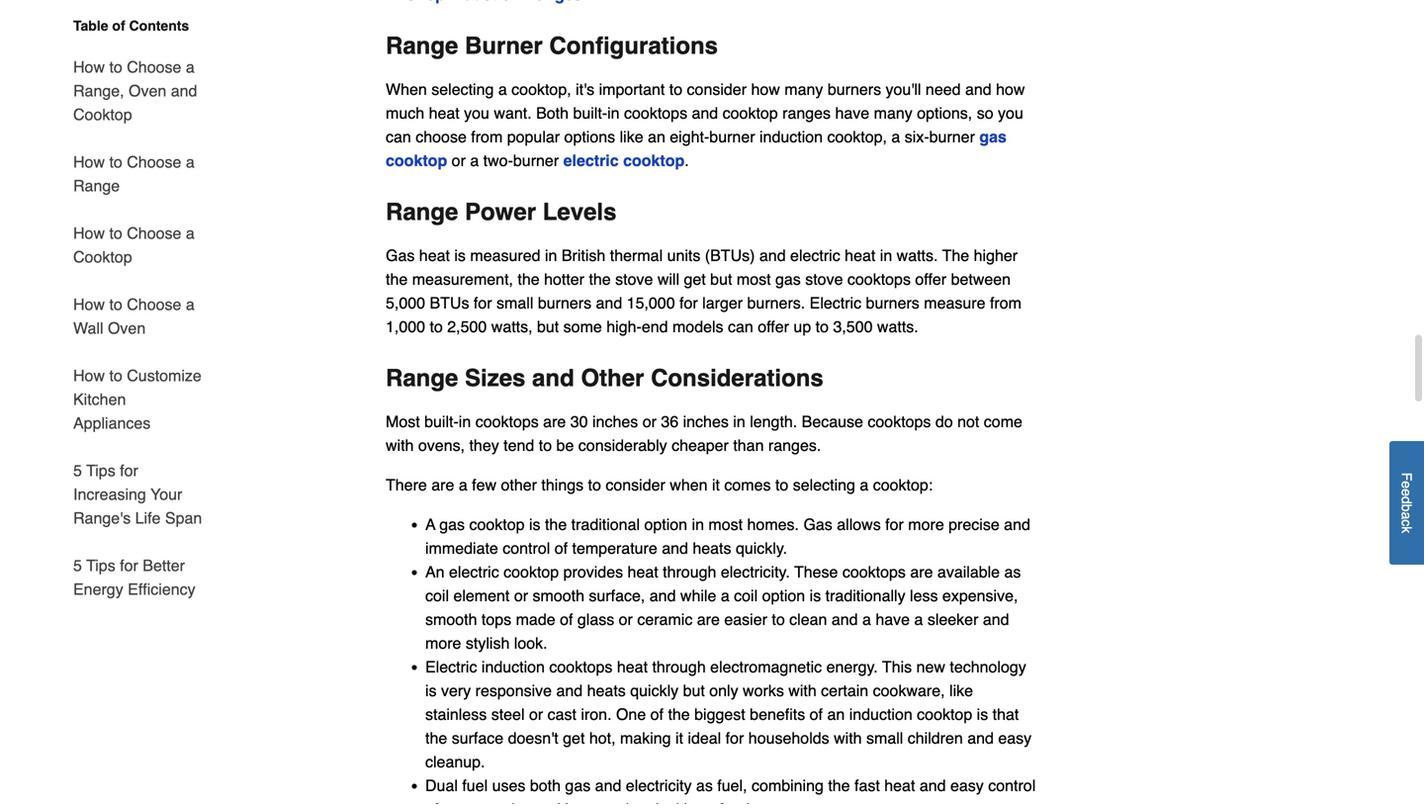 Task type: vqa. For each thing, say whether or not it's contained in the screenshot.
Type inside the 'FS200 4-FT FIBERGLASS TYPE 2- 225-LB LOAD CAPACITY STEP LADDER'
no



Task type: describe. For each thing, give the bounding box(es) containing it.
in up they
[[459, 413, 471, 431]]

1 inches from the left
[[592, 413, 638, 431]]

1 vertical spatial through
[[652, 658, 706, 676]]

1 horizontal spatial selecting
[[793, 476, 855, 494]]

5 tips for increasing your range's life span link
[[73, 447, 206, 542]]

range,
[[73, 82, 124, 100]]

quickly.
[[736, 539, 787, 557]]

sleeker
[[928, 610, 979, 629]]

to inside how to choose a range
[[109, 153, 122, 171]]

cast
[[548, 705, 577, 724]]

for down the fuel,
[[719, 800, 738, 804]]

cooktops inside gas heat is measured in british thermal units (btus) and electric heat in watts. the higher the measurement, the hotter the stove will get but most gas stove cooktops offer between 5,000 btus for small burners and 15,000 for larger burners. electric burners measure from 1,000 to 2,500 watts, but some high-end models can offer up to 3,500 watts.
[[848, 270, 911, 288]]

or up doesn't
[[529, 705, 543, 724]]

burners up 3,500 on the right top of page
[[866, 294, 920, 312]]

you'll
[[886, 80, 921, 98]]

gas inside a gas cooktop is the traditional option in most homes. gas allows for more precise and immediate control of temperature and heats quickly. an electric cooktop provides heat through electricity. these cooktops are available as coil element or smooth surface, and while a coil option is traditionally less expensive, smooth tops made of glass or ceramic are easier to clean and a have a sleeker and more stylish look. electric induction cooktops heat through electromagnetic energy. this new technology is very responsive and heats quickly but only works with certain cookware, like stainless steel or cast iron. one of the biggest benefits of an induction cooktop is that the surface doesn't get hot, making it ideal for households with small children and easy cleanup. dual fuel uses both gas and electricity as fuel, combining the fast heat and easy control of a gas cooktop with even electrical heat for the oven.
[[804, 515, 833, 534]]

and down that
[[968, 729, 994, 747]]

of right table
[[112, 18, 125, 34]]

electric inside gas heat is measured in british thermal units (btus) and electric heat in watts. the higher the measurement, the hotter the stove will get but most gas stove cooktops offer between 5,000 btus for small burners and 15,000 for larger burners. electric burners measure from 1,000 to 2,500 watts, but some high-end models can offer up to 3,500 watts.
[[810, 294, 862, 312]]

six-
[[905, 128, 929, 146]]

k
[[1399, 526, 1415, 533]]

cooktop down eight- at the top of page
[[623, 151, 685, 170]]

f e e d b a c k
[[1399, 472, 1415, 533]]

a left two-
[[470, 151, 479, 170]]

ceramic
[[637, 610, 693, 629]]

2 horizontal spatial burner
[[929, 128, 975, 146]]

much
[[386, 104, 424, 122]]

some
[[563, 318, 602, 336]]

to right things
[[588, 476, 601, 494]]

and inside how to choose a range, oven and cooktop
[[171, 82, 197, 100]]

a down dual
[[443, 800, 452, 804]]

to right comes
[[775, 476, 789, 494]]

are down while
[[697, 610, 720, 629]]

to inside a gas cooktop is the traditional option in most homes. gas allows for more precise and immediate control of temperature and heats quickly. an electric cooktop provides heat through electricity. these cooktops are available as coil element or smooth surface, and while a coil option is traditionally less expensive, smooth tops made of glass or ceramic are easier to clean and a have a sleeker and more stylish look. electric induction cooktops heat through electromagnetic energy. this new technology is very responsive and heats quickly but only works with certain cookware, like stainless steel or cast iron. one of the biggest benefits of an induction cooktop is that the surface doesn't get hot, making it ideal for households with small children and easy cleanup. dual fuel uses both gas and electricity as fuel, combining the fast heat and easy control of a gas cooktop with even electrical heat for the oven.
[[772, 610, 785, 629]]

options
[[564, 128, 615, 146]]

cooktop up made at the bottom
[[504, 563, 559, 581]]

of up provides
[[555, 539, 568, 557]]

a inside 'button'
[[1399, 512, 1415, 519]]

levels
[[543, 198, 617, 226]]

the up cleanup.
[[425, 729, 447, 747]]

cooktops up traditionally
[[843, 563, 906, 581]]

range for range burner configurations
[[386, 32, 458, 59]]

homes.
[[747, 515, 799, 534]]

cooktops left do
[[868, 413, 931, 431]]

contents
[[129, 18, 189, 34]]

and down children
[[920, 776, 946, 795]]

how to choose a wall oven link
[[73, 281, 206, 352]]

heat up 'measurement,'
[[419, 246, 450, 265]]

1 coil from the left
[[425, 587, 449, 605]]

5,000
[[386, 294, 425, 312]]

heat up 3,500 on the right top of page
[[845, 246, 876, 265]]

heat right fast
[[884, 776, 915, 795]]

other
[[501, 476, 537, 494]]

5 tips for better energy efficiency link
[[73, 542, 206, 601]]

0 horizontal spatial burner
[[513, 151, 559, 170]]

hot,
[[589, 729, 616, 747]]

1 horizontal spatial as
[[1004, 563, 1021, 581]]

1 stove from the left
[[615, 270, 653, 288]]

built- inside the most built-in cooktops are 30 inches or 36 inches in length. because cooktops do not come with ovens, they tend to be considerably cheaper than ranges.
[[424, 413, 459, 431]]

there
[[386, 476, 427, 494]]

larger
[[702, 294, 743, 312]]

(btus)
[[705, 246, 755, 265]]

fuel
[[462, 776, 488, 795]]

cheaper
[[672, 436, 729, 455]]

0 horizontal spatial but
[[537, 318, 559, 336]]

most
[[386, 413, 420, 431]]

they
[[469, 436, 499, 455]]

30
[[570, 413, 588, 431]]

small inside a gas cooktop is the traditional option in most homes. gas allows for more precise and immediate control of temperature and heats quickly. an electric cooktop provides heat through electricity. these cooktops are available as coil element or smooth surface, and while a coil option is traditionally less expensive, smooth tops made of glass or ceramic are easier to clean and a have a sleeker and more stylish look. electric induction cooktops heat through electromagnetic energy. this new technology is very responsive and heats quickly but only works with certain cookware, like stainless steel or cast iron. one of the biggest benefits of an induction cooktop is that the surface doesn't get hot, making it ideal for households with small children and easy cleanup. dual fuel uses both gas and electricity as fuel, combining the fast heat and easy control of a gas cooktop with even electrical heat for the oven.
[[866, 729, 903, 747]]

traditional
[[571, 515, 640, 534]]

a
[[425, 515, 435, 534]]

and up 30
[[532, 365, 574, 392]]

length.
[[750, 413, 797, 431]]

2 how from the left
[[996, 80, 1025, 98]]

most built-in cooktops are 30 inches or 36 inches in length. because cooktops do not come with ovens, they tend to be considerably cheaper than ranges.
[[386, 413, 1023, 455]]

0 horizontal spatial control
[[503, 539, 550, 557]]

for inside 5 tips for better energy efficiency
[[120, 556, 138, 575]]

and up 'ceramic'
[[650, 587, 676, 605]]

span
[[165, 509, 202, 527]]

the down the fuel,
[[742, 800, 764, 804]]

cooktop down uses
[[486, 800, 541, 804]]

energy.
[[826, 658, 878, 676]]

of left the glass
[[560, 610, 573, 629]]

0 vertical spatial but
[[710, 270, 732, 288]]

1 vertical spatial heats
[[587, 682, 626, 700]]

gas up the even
[[565, 776, 591, 795]]

how for how to choose a cooktop
[[73, 224, 105, 242]]

for right allows
[[885, 515, 904, 534]]

a left six-
[[892, 128, 900, 146]]

0 vertical spatial many
[[785, 80, 823, 98]]

the down british
[[589, 270, 611, 288]]

of down dual
[[425, 800, 439, 804]]

0 horizontal spatial smooth
[[425, 610, 477, 629]]

a right while
[[721, 587, 730, 605]]

between
[[951, 270, 1011, 288]]

cooktop inside gas cooktop
[[386, 151, 447, 170]]

hotter
[[544, 270, 585, 288]]

range sizes and other considerations
[[386, 365, 824, 392]]

2,500
[[447, 318, 487, 336]]

comes
[[724, 476, 771, 494]]

0 vertical spatial offer
[[915, 270, 947, 288]]

1 e from the top
[[1399, 481, 1415, 489]]

certain
[[821, 682, 869, 700]]

this
[[882, 658, 912, 676]]

a left few
[[459, 476, 468, 494]]

easier
[[724, 610, 767, 629]]

to inside how to choose a wall oven
[[109, 295, 122, 314]]

higher
[[974, 246, 1018, 265]]

the left fast
[[828, 776, 850, 795]]

children
[[908, 729, 963, 747]]

36
[[661, 413, 679, 431]]

choose
[[416, 128, 467, 146]]

1 horizontal spatial it
[[712, 476, 720, 494]]

gas inside gas heat is measured in british thermal units (btus) and electric heat in watts. the higher the measurement, the hotter the stove will get but most gas stove cooktops offer between 5,000 btus for small burners and 15,000 for larger burners. electric burners measure from 1,000 to 2,500 watts, but some high-end models can offer up to 3,500 watts.
[[386, 246, 415, 265]]

range for range sizes and other considerations
[[386, 365, 458, 392]]

look.
[[514, 634, 548, 652]]

but inside a gas cooktop is the traditional option in most homes. gas allows for more precise and immediate control of temperature and heats quickly. an electric cooktop provides heat through electricity. these cooktops are available as coil element or smooth surface, and while a coil option is traditionally less expensive, smooth tops made of glass or ceramic are easier to clean and a have a sleeker and more stylish look. electric induction cooktops heat through electromagnetic energy. this new technology is very responsive and heats quickly but only works with certain cookware, like stainless steel or cast iron. one of the biggest benefits of an induction cooktop is that the surface doesn't get hot, making it ideal for households with small children and easy cleanup. dual fuel uses both gas and electricity as fuel, combining the fast heat and easy control of a gas cooktop with even electrical heat for the oven.
[[683, 682, 705, 700]]

cooktop inside how to choose a cooktop
[[73, 248, 132, 266]]

the up 5,000
[[386, 270, 408, 288]]

cooktop up children
[[917, 705, 972, 724]]

to inside when selecting a cooktop, it's important to consider how many burners you'll need and how much heat you want. both built-in cooktops and cooktop ranges have many options, so you can choose from popular options like an eight-burner induction cooktop, a six-burner
[[669, 80, 683, 98]]

provides
[[563, 563, 623, 581]]

choose for cooktop
[[127, 224, 181, 242]]

cooktop down few
[[469, 515, 525, 534]]

surface,
[[589, 587, 645, 605]]

gas inside gas cooktop
[[980, 128, 1007, 146]]

for up 2,500
[[474, 294, 492, 312]]

2 inches from the left
[[683, 413, 729, 431]]

the
[[942, 246, 969, 265]]

electric inside a gas cooktop is the traditional option in most homes. gas allows for more precise and immediate control of temperature and heats quickly. an electric cooktop provides heat through electricity. these cooktops are available as coil element or smooth surface, and while a coil option is traditionally less expensive, smooth tops made of glass or ceramic are easier to clean and a have a sleeker and more stylish look. electric induction cooktops heat through electromagnetic energy. this new technology is very responsive and heats quickly but only works with certain cookware, like stainless steel or cast iron. one of the biggest benefits of an induction cooktop is that the surface doesn't get hot, making it ideal for households with small children and easy cleanup. dual fuel uses both gas and electricity as fuel, combining the fast heat and easy control of a gas cooktop with even electrical heat for the oven.
[[449, 563, 499, 581]]

there are a few other things to consider when it comes to selecting a cooktop:
[[386, 476, 933, 494]]

when selecting a cooktop, it's important to consider how many burners you'll need and how much heat you want. both built-in cooktops and cooktop ranges have many options, so you can choose from popular options like an eight-burner induction cooktop, a six-burner
[[386, 80, 1025, 146]]

how for how to choose a range, oven and cooktop
[[73, 58, 105, 76]]

gas down fuel
[[456, 800, 482, 804]]

0 horizontal spatial easy
[[950, 776, 984, 795]]

in left the
[[880, 246, 892, 265]]

cooktops up the tend
[[475, 413, 539, 431]]

1 vertical spatial option
[[762, 587, 805, 605]]

1 vertical spatial watts.
[[877, 318, 919, 336]]

like inside when selecting a cooktop, it's important to consider how many burners you'll need and how much heat you want. both built-in cooktops and cooktop ranges have many options, so you can choose from popular options like an eight-burner induction cooktop, a six-burner
[[620, 128, 643, 146]]

not
[[958, 413, 980, 431]]

the down things
[[545, 515, 567, 534]]

for down biggest
[[726, 729, 744, 747]]

burners.
[[747, 294, 805, 312]]

few
[[472, 476, 497, 494]]

life
[[135, 509, 161, 527]]

electric inside gas heat is measured in british thermal units (btus) and electric heat in watts. the higher the measurement, the hotter the stove will get but most gas stove cooktops offer between 5,000 btus for small burners and 15,000 for larger burners. electric burners measure from 1,000 to 2,500 watts, but some high-end models can offer up to 3,500 watts.
[[790, 246, 840, 265]]

less
[[910, 587, 938, 605]]

get inside a gas cooktop is the traditional option in most homes. gas allows for more precise and immediate control of temperature and heats quickly. an electric cooktop provides heat through electricity. these cooktops are available as coil element or smooth surface, and while a coil option is traditionally less expensive, smooth tops made of glass or ceramic are easier to clean and a have a sleeker and more stylish look. electric induction cooktops heat through electromagnetic energy. this new technology is very responsive and heats quickly but only works with certain cookware, like stainless steel or cast iron. one of the biggest benefits of an induction cooktop is that the surface doesn't get hot, making it ideal for households with small children and easy cleanup. dual fuel uses both gas and electricity as fuel, combining the fast heat and easy control of a gas cooktop with even electrical heat for the oven.
[[563, 729, 585, 747]]

with inside the most built-in cooktops are 30 inches or 36 inches in length. because cooktops do not come with ovens, they tend to be considerably cheaper than ranges.
[[386, 436, 414, 455]]

most inside a gas cooktop is the traditional option in most homes. gas allows for more precise and immediate control of temperature and heats quickly. an electric cooktop provides heat through electricity. these cooktops are available as coil element or smooth surface, and while a coil option is traditionally less expensive, smooth tops made of glass or ceramic are easier to clean and a have a sleeker and more stylish look. electric induction cooktops heat through electromagnetic energy. this new technology is very responsive and heats quickly but only works with certain cookware, like stainless steel or cast iron. one of the biggest benefits of an induction cooktop is that the surface doesn't get hot, making it ideal for households with small children and easy cleanup. dual fuel uses both gas and electricity as fuel, combining the fast heat and easy control of a gas cooktop with even electrical heat for the oven.
[[709, 515, 743, 534]]

c
[[1399, 519, 1415, 526]]

of up households
[[810, 705, 823, 724]]

precise
[[949, 515, 1000, 534]]

with down certain
[[834, 729, 862, 747]]

range inside how to choose a range
[[73, 177, 120, 195]]

measured
[[470, 246, 541, 265]]

and up high-
[[596, 294, 622, 312]]

range's
[[73, 509, 131, 527]]

heat up surface,
[[628, 563, 658, 581]]

2 vertical spatial induction
[[849, 705, 913, 724]]

from inside gas heat is measured in british thermal units (btus) and electric heat in watts. the higher the measurement, the hotter the stove will get but most gas stove cooktops offer between 5,000 btus for small burners and 15,000 for larger burners. electric burners measure from 1,000 to 2,500 watts, but some high-end models can offer up to 3,500 watts.
[[990, 294, 1022, 312]]

2 coil from the left
[[734, 587, 758, 605]]

is down other
[[529, 515, 541, 534]]

stylish
[[466, 634, 510, 652]]

is left that
[[977, 705, 988, 724]]

1 horizontal spatial burner
[[709, 128, 755, 146]]

a gas cooktop is the traditional option in most homes. gas allows for more precise and immediate control of temperature and heats quickly. an electric cooktop provides heat through electricity. these cooktops are available as coil element or smooth surface, and while a coil option is traditionally less expensive, smooth tops made of glass or ceramic are easier to clean and a have a sleeker and more stylish look. electric induction cooktops heat through electromagnetic energy. this new technology is very responsive and heats quickly but only works with certain cookware, like stainless steel or cast iron. one of the biggest benefits of an induction cooktop is that the surface doesn't get hot, making it ideal for households with small children and easy cleanup. dual fuel uses both gas and electricity as fuel, combining the fast heat and easy control of a gas cooktop with even electrical heat for the oven.
[[425, 515, 1036, 804]]

b
[[1399, 504, 1415, 512]]

or down 'choose'
[[452, 151, 466, 170]]

kitchen
[[73, 390, 126, 408]]

popular
[[507, 128, 560, 146]]

and right (btus)
[[760, 246, 786, 265]]

gas cooktop link
[[386, 128, 1007, 170]]

a left cooktop:
[[860, 476, 869, 494]]

induction inside when selecting a cooktop, it's important to consider how many burners you'll need and how much heat you want. both built-in cooktops and cooktop ranges have many options, so you can choose from popular options like an eight-burner induction cooktop, a six-burner
[[760, 128, 823, 146]]

is left very
[[425, 682, 437, 700]]

1 you from the left
[[464, 104, 490, 122]]

have inside a gas cooktop is the traditional option in most homes. gas allows for more precise and immediate control of temperature and heats quickly. an electric cooktop provides heat through electricity. these cooktops are available as coil element or smooth surface, and while a coil option is traditionally less expensive, smooth tops made of glass or ceramic are easier to clean and a have a sleeker and more stylish look. electric induction cooktops heat through electromagnetic energy. this new technology is very responsive and heats quickly but only works with certain cookware, like stainless steel or cast iron. one of the biggest benefits of an induction cooktop is that the surface doesn't get hot, making it ideal for households with small children and easy cleanup. dual fuel uses both gas and electricity as fuel, combining the fast heat and easy control of a gas cooktop with even electrical heat for the oven.
[[876, 610, 910, 629]]

heat up quickly
[[617, 658, 648, 676]]

a down less
[[914, 610, 923, 629]]

cooktop inside when selecting a cooktop, it's important to consider how many burners you'll need and how much heat you want. both built-in cooktops and cooktop ranges have many options, so you can choose from popular options like an eight-burner induction cooktop, a six-burner
[[723, 104, 778, 122]]

15,000
[[627, 294, 675, 312]]

how to choose a wall oven
[[73, 295, 195, 337]]

is down these
[[810, 587, 821, 605]]

and right precise
[[1004, 515, 1030, 534]]

1 horizontal spatial electric
[[563, 151, 619, 170]]

dual
[[425, 776, 458, 795]]

how to choose a cooktop
[[73, 224, 195, 266]]

sizes
[[465, 365, 526, 392]]

and up eight- at the top of page
[[692, 104, 718, 122]]

can inside gas heat is measured in british thermal units (btus) and electric heat in watts. the higher the measurement, the hotter the stove will get but most gas stove cooktops offer between 5,000 btus for small burners and 15,000 for larger burners. electric burners measure from 1,000 to 2,500 watts, but some high-end models can offer up to 3,500 watts.
[[728, 318, 753, 336]]

have inside when selecting a cooktop, it's important to consider how many burners you'll need and how much heat you want. both built-in cooktops and cooktop ranges have many options, so you can choose from popular options like an eight-burner induction cooktop, a six-burner
[[835, 104, 870, 122]]

with up benefits
[[789, 682, 817, 700]]

heat down the electricity
[[684, 800, 715, 804]]

d
[[1399, 496, 1415, 504]]

0 vertical spatial option
[[644, 515, 687, 534]]

0 vertical spatial more
[[908, 515, 944, 534]]

a down traditionally
[[862, 610, 871, 629]]

from inside when selecting a cooktop, it's important to consider how many burners you'll need and how much heat you want. both built-in cooktops and cooktop ranges have many options, so you can choose from popular options like an eight-burner induction cooktop, a six-burner
[[471, 128, 503, 146]]

units
[[667, 246, 701, 265]]

an inside when selecting a cooktop, it's important to consider how many burners you'll need and how much heat you want. both built-in cooktops and cooktop ranges have many options, so you can choose from popular options like an eight-burner induction cooktop, a six-burner
[[648, 128, 665, 146]]

expensive,
[[943, 587, 1018, 605]]

important
[[599, 80, 665, 98]]

table of contents element
[[57, 16, 206, 601]]

0 horizontal spatial offer
[[758, 318, 789, 336]]

tend
[[504, 436, 534, 455]]

available
[[938, 563, 1000, 581]]

built- inside when selecting a cooktop, it's important to consider how many burners you'll need and how much heat you want. both built-in cooktops and cooktop ranges have many options, so you can choose from popular options like an eight-burner induction cooktop, a six-burner
[[573, 104, 607, 122]]

in inside a gas cooktop is the traditional option in most homes. gas allows for more precise and immediate control of temperature and heats quickly. an electric cooktop provides heat through electricity. these cooktops are available as coil element or smooth surface, and while a coil option is traditionally less expensive, smooth tops made of glass or ceramic are easier to clean and a have a sleeker and more stylish look. electric induction cooktops heat through electromagnetic energy. this new technology is very responsive and heats quickly but only works with certain cookware, like stainless steel or cast iron. one of the biggest benefits of an induction cooktop is that the surface doesn't get hot, making it ideal for households with small children and easy cleanup. dual fuel uses both gas and electricity as fuel, combining the fast heat and easy control of a gas cooktop with even electrical heat for the oven.
[[692, 515, 704, 534]]

consider for configurations
[[687, 80, 747, 98]]

energy
[[73, 580, 123, 598]]

responsive
[[475, 682, 552, 700]]

even
[[578, 800, 613, 804]]

configurations
[[549, 32, 718, 59]]

burners down hotter
[[538, 294, 592, 312]]

oven for wall
[[108, 319, 146, 337]]

a inside how to choose a wall oven
[[186, 295, 195, 314]]

1 how from the left
[[751, 80, 780, 98]]

considerations
[[651, 365, 824, 392]]

f
[[1399, 472, 1415, 481]]

a up want.
[[498, 80, 507, 98]]



Task type: locate. For each thing, give the bounding box(es) containing it.
consider
[[687, 80, 747, 98], [606, 476, 665, 494]]

control down that
[[988, 776, 1036, 795]]

0 horizontal spatial option
[[644, 515, 687, 534]]

the down measured
[[518, 270, 540, 288]]

electric up burners.
[[790, 246, 840, 265]]

3,500
[[833, 318, 873, 336]]

most
[[737, 270, 771, 288], [709, 515, 743, 534]]

consider inside when selecting a cooktop, it's important to consider how many burners you'll need and how much heat you want. both built-in cooktops and cooktop ranges have many options, so you can choose from popular options like an eight-burner induction cooktop, a six-burner
[[687, 80, 747, 98]]

0 horizontal spatial small
[[497, 294, 533, 312]]

how up wall
[[73, 295, 105, 314]]

1,000
[[386, 318, 425, 336]]

electric up very
[[425, 658, 477, 676]]

1 vertical spatial cooktop
[[73, 248, 132, 266]]

are inside the most built-in cooktops are 30 inches or 36 inches in length. because cooktops do not come with ovens, they tend to be considerably cheaper than ranges.
[[543, 413, 566, 431]]

offer up measure
[[915, 270, 947, 288]]

benefits
[[750, 705, 805, 724]]

stove down thermal
[[615, 270, 653, 288]]

in up than
[[733, 413, 746, 431]]

and up so
[[965, 80, 992, 98]]

1 horizontal spatial offer
[[915, 270, 947, 288]]

3 how from the top
[[73, 224, 105, 242]]

you
[[464, 104, 490, 122], [998, 104, 1024, 122]]

burners left the you'll
[[828, 80, 881, 98]]

consider down considerably
[[606, 476, 665, 494]]

5 inside 5 tips for increasing your range's life span
[[73, 461, 82, 480]]

for up models
[[680, 294, 698, 312]]

oven.
[[768, 800, 807, 804]]

0 horizontal spatial many
[[785, 80, 823, 98]]

and up the even
[[595, 776, 621, 795]]

1 horizontal spatial get
[[684, 270, 706, 288]]

5 for 5 tips for better energy efficiency
[[73, 556, 82, 575]]

e up d
[[1399, 481, 1415, 489]]

or down surface,
[[619, 610, 633, 629]]

range power levels
[[386, 198, 617, 226]]

0 vertical spatial as
[[1004, 563, 1021, 581]]

smooth down element
[[425, 610, 477, 629]]

choose
[[127, 58, 181, 76], [127, 153, 181, 171], [127, 224, 181, 242], [127, 295, 181, 314]]

4 how from the top
[[73, 295, 105, 314]]

1 horizontal spatial inches
[[683, 413, 729, 431]]

burner
[[465, 32, 543, 59]]

it left ideal
[[676, 729, 683, 747]]

how inside how to choose a cooktop
[[73, 224, 105, 242]]

0 vertical spatial watts.
[[897, 246, 938, 265]]

range
[[386, 32, 458, 59], [73, 177, 120, 195], [386, 198, 458, 226], [386, 365, 458, 392]]

0 vertical spatial electric
[[563, 151, 619, 170]]

1 horizontal spatial how
[[996, 80, 1025, 98]]

inches up considerably
[[592, 413, 638, 431]]

are
[[543, 413, 566, 431], [431, 476, 454, 494], [910, 563, 933, 581], [697, 610, 720, 629]]

in inside when selecting a cooktop, it's important to consider how many burners you'll need and how much heat you want. both built-in cooktops and cooktop ranges have many options, so you can choose from popular options like an eight-burner induction cooktop, a six-burner
[[607, 104, 620, 122]]

1 vertical spatial more
[[425, 634, 461, 652]]

2 how from the top
[[73, 153, 105, 171]]

2 stove from the left
[[805, 270, 843, 288]]

electric
[[810, 294, 862, 312], [425, 658, 477, 676]]

many
[[785, 80, 823, 98], [874, 104, 913, 122]]

in up hotter
[[545, 246, 557, 265]]

0 horizontal spatial built-
[[424, 413, 459, 431]]

selecting inside when selecting a cooktop, it's important to consider how many burners you'll need and how much heat you want. both built-in cooktops and cooktop ranges have many options, so you can choose from popular options like an eight-burner induction cooktop, a six-burner
[[431, 80, 494, 98]]

0 horizontal spatial consider
[[606, 476, 665, 494]]

option
[[644, 515, 687, 534], [762, 587, 805, 605]]

1 horizontal spatial smooth
[[533, 587, 585, 605]]

and up while
[[662, 539, 688, 557]]

small up watts,
[[497, 294, 533, 312]]

ranges.
[[768, 436, 821, 455]]

electric up element
[[449, 563, 499, 581]]

0 vertical spatial electric
[[810, 294, 862, 312]]

1 vertical spatial have
[[876, 610, 910, 629]]

from up two-
[[471, 128, 503, 146]]

1 vertical spatial but
[[537, 318, 559, 336]]

be
[[556, 436, 574, 455]]

0 horizontal spatial can
[[386, 128, 411, 146]]

is inside gas heat is measured in british thermal units (btus) and electric heat in watts. the higher the measurement, the hotter the stove will get but most gas stove cooktops offer between 5,000 btus for small burners and 15,000 for larger burners. electric burners measure from 1,000 to 2,500 watts, but some high-end models can offer up to 3,500 watts.
[[454, 246, 466, 265]]

0 vertical spatial from
[[471, 128, 503, 146]]

models
[[673, 318, 724, 336]]

2 choose from the top
[[127, 153, 181, 171]]

4 choose from the top
[[127, 295, 181, 314]]

so
[[977, 104, 994, 122]]

but left some
[[537, 318, 559, 336]]

1 horizontal spatial easy
[[998, 729, 1032, 747]]

tips for 5 tips for increasing your range's life span
[[86, 461, 115, 480]]

customize
[[127, 366, 202, 385]]

as
[[1004, 563, 1021, 581], [696, 776, 713, 795]]

how for how to choose a wall oven
[[73, 295, 105, 314]]

2 you from the left
[[998, 104, 1024, 122]]

one
[[616, 705, 646, 724]]

1 vertical spatial oven
[[108, 319, 146, 337]]

2 vertical spatial electric
[[449, 563, 499, 581]]

1 vertical spatial from
[[990, 294, 1022, 312]]

0 vertical spatial heats
[[693, 539, 731, 557]]

5 tips for better energy efficiency
[[73, 556, 195, 598]]

1 vertical spatial it
[[676, 729, 683, 747]]

how to choose a range, oven and cooktop
[[73, 58, 197, 124]]

through
[[663, 563, 716, 581], [652, 658, 706, 676]]

3 choose from the top
[[127, 224, 181, 242]]

0 vertical spatial it
[[712, 476, 720, 494]]

watts. right 3,500 on the right top of page
[[877, 318, 919, 336]]

2 tips from the top
[[86, 556, 115, 575]]

1 horizontal spatial stove
[[805, 270, 843, 288]]

0 vertical spatial can
[[386, 128, 411, 146]]

0 vertical spatial get
[[684, 270, 706, 288]]

can
[[386, 128, 411, 146], [728, 318, 753, 336]]

1 vertical spatial easy
[[950, 776, 984, 795]]

0 vertical spatial 5
[[73, 461, 82, 480]]

with down both
[[546, 800, 574, 804]]

power
[[465, 198, 536, 226]]

1 vertical spatial tips
[[86, 556, 115, 575]]

small left children
[[866, 729, 903, 747]]

better
[[143, 556, 185, 575]]

can inside when selecting a cooktop, it's important to consider how many burners you'll need and how much heat you want. both built-in cooktops and cooktop ranges have many options, so you can choose from popular options like an eight-burner induction cooktop, a six-burner
[[386, 128, 411, 146]]

how to customize kitchen appliances link
[[73, 352, 206, 447]]

clean
[[789, 610, 827, 629]]

1 horizontal spatial cooktop,
[[827, 128, 887, 146]]

1 horizontal spatial many
[[874, 104, 913, 122]]

how up gas cooktop link
[[751, 80, 780, 98]]

1 vertical spatial smooth
[[425, 610, 477, 629]]

and down contents
[[171, 82, 197, 100]]

how inside how to choose a range, oven and cooktop
[[73, 58, 105, 76]]

tips for 5 tips for better energy efficiency
[[86, 556, 115, 575]]

0 horizontal spatial electric
[[425, 658, 477, 676]]

range for range power levels
[[386, 198, 458, 226]]

immediate
[[425, 539, 498, 557]]

choose inside how to choose a wall oven
[[127, 295, 181, 314]]

tips inside 5 tips for increasing your range's life span
[[86, 461, 115, 480]]

1 horizontal spatial gas
[[804, 515, 833, 534]]

0 horizontal spatial you
[[464, 104, 490, 122]]

and down the expensive,
[[983, 610, 1009, 629]]

other
[[581, 365, 644, 392]]

how to choose a range
[[73, 153, 195, 195]]

are up less
[[910, 563, 933, 581]]

e up b
[[1399, 489, 1415, 496]]

small
[[497, 294, 533, 312], [866, 729, 903, 747]]

0 horizontal spatial cooktop,
[[512, 80, 571, 98]]

to left be
[[539, 436, 552, 455]]

traditionally
[[826, 587, 906, 605]]

it's
[[576, 80, 595, 98]]

0 vertical spatial cooktop,
[[512, 80, 571, 98]]

iron.
[[581, 705, 612, 724]]

an inside a gas cooktop is the traditional option in most homes. gas allows for more precise and immediate control of temperature and heats quickly. an electric cooktop provides heat through electricity. these cooktops are available as coil element or smooth surface, and while a coil option is traditionally less expensive, smooth tops made of glass or ceramic are easier to clean and a have a sleeker and more stylish look. electric induction cooktops heat through electromagnetic energy. this new technology is very responsive and heats quickly but only works with certain cookware, like stainless steel or cast iron. one of the biggest benefits of an induction cooktop is that the surface doesn't get hot, making it ideal for households with small children and easy cleanup. dual fuel uses both gas and electricity as fuel, combining the fast heat and easy control of a gas cooktop with even electrical heat for the oven.
[[827, 705, 845, 724]]

oven inside how to choose a wall oven
[[108, 319, 146, 337]]

1 vertical spatial control
[[988, 776, 1036, 795]]

0 vertical spatial induction
[[760, 128, 823, 146]]

get inside gas heat is measured in british thermal units (btus) and electric heat in watts. the higher the measurement, the hotter the stove will get but most gas stove cooktops offer between 5,000 btus for small burners and 15,000 for larger burners. electric burners measure from 1,000 to 2,500 watts, but some high-end models can offer up to 3,500 watts.
[[684, 270, 706, 288]]

2 horizontal spatial electric
[[790, 246, 840, 265]]

to inside how to choose a cooktop
[[109, 224, 122, 242]]

heat inside when selecting a cooktop, it's important to consider how many burners you'll need and how much heat you want. both built-in cooktops and cooktop ranges have many options, so you can choose from popular options like an eight-burner induction cooktop, a six-burner
[[429, 104, 460, 122]]

0 vertical spatial small
[[497, 294, 533, 312]]

0 vertical spatial an
[[648, 128, 665, 146]]

1 cooktop from the top
[[73, 105, 132, 124]]

of
[[112, 18, 125, 34], [555, 539, 568, 557], [560, 610, 573, 629], [650, 705, 664, 724], [810, 705, 823, 724], [425, 800, 439, 804]]

for
[[474, 294, 492, 312], [680, 294, 698, 312], [120, 461, 138, 480], [885, 515, 904, 534], [120, 556, 138, 575], [726, 729, 744, 747], [719, 800, 738, 804]]

more down cooktop:
[[908, 515, 944, 534]]

most inside gas heat is measured in british thermal units (btus) and electric heat in watts. the higher the measurement, the hotter the stove will get but most gas stove cooktops offer between 5,000 btus for small burners and 15,000 for larger burners. electric burners measure from 1,000 to 2,500 watts, but some high-end models can offer up to 3,500 watts.
[[737, 270, 771, 288]]

how inside how to choose a range
[[73, 153, 105, 171]]

0 horizontal spatial electric
[[449, 563, 499, 581]]

cookware,
[[873, 682, 945, 700]]

a down how to choose a range link
[[186, 224, 195, 242]]

choose down how to choose a cooktop link
[[127, 295, 181, 314]]

1 vertical spatial like
[[950, 682, 973, 700]]

1 horizontal spatial small
[[866, 729, 903, 747]]

built- up ovens,
[[424, 413, 459, 431]]

tips
[[86, 461, 115, 480], [86, 556, 115, 575]]

electric inside a gas cooktop is the traditional option in most homes. gas allows for more precise and immediate control of temperature and heats quickly. an electric cooktop provides heat through electricity. these cooktops are available as coil element or smooth surface, and while a coil option is traditionally less expensive, smooth tops made of glass or ceramic are easier to clean and a have a sleeker and more stylish look. electric induction cooktops heat through electromagnetic energy. this new technology is very responsive and heats quickly but only works with certain cookware, like stainless steel or cast iron. one of the biggest benefits of an induction cooktop is that the surface doesn't get hot, making it ideal for households with small children and easy cleanup. dual fuel uses both gas and electricity as fuel, combining the fast heat and easy control of a gas cooktop with even electrical heat for the oven.
[[425, 658, 477, 676]]

or inside the most built-in cooktops are 30 inches or 36 inches in length. because cooktops do not come with ovens, they tend to be considerably cheaper than ranges.
[[643, 413, 657, 431]]

5 for 5 tips for increasing your range's life span
[[73, 461, 82, 480]]

made
[[516, 610, 555, 629]]

1 horizontal spatial induction
[[760, 128, 823, 146]]

cooktops down the glass
[[549, 658, 613, 676]]

0 horizontal spatial induction
[[482, 658, 545, 676]]

many down the you'll
[[874, 104, 913, 122]]

0 vertical spatial smooth
[[533, 587, 585, 605]]

2 horizontal spatial induction
[[849, 705, 913, 724]]

it
[[712, 476, 720, 494], [676, 729, 683, 747]]

1 vertical spatial as
[[696, 776, 713, 795]]

tips inside 5 tips for better energy efficiency
[[86, 556, 115, 575]]

choose inside how to choose a range
[[127, 153, 181, 171]]

1 horizontal spatial more
[[908, 515, 944, 534]]

cooktop
[[73, 105, 132, 124], [73, 248, 132, 266]]

fast
[[855, 776, 880, 795]]

easy down children
[[950, 776, 984, 795]]

have right ranges
[[835, 104, 870, 122]]

5 inside 5 tips for better energy efficiency
[[73, 556, 82, 575]]

to down btus
[[430, 318, 443, 336]]

btus
[[430, 294, 469, 312]]

0 horizontal spatial inches
[[592, 413, 638, 431]]

gas inside gas heat is measured in british thermal units (btus) and electric heat in watts. the higher the measurement, the hotter the stove will get but most gas stove cooktops offer between 5,000 btus for small burners and 15,000 for larger burners. electric burners measure from 1,000 to 2,500 watts, but some high-end models can offer up to 3,500 watts.
[[775, 270, 801, 288]]

1 5 from the top
[[73, 461, 82, 480]]

while
[[680, 587, 716, 605]]

consider up eight- at the top of page
[[687, 80, 747, 98]]

2 e from the top
[[1399, 489, 1415, 496]]

to inside how to choose a range, oven and cooktop
[[109, 58, 122, 76]]

easy down that
[[998, 729, 1032, 747]]

oven right wall
[[108, 319, 146, 337]]

quickly
[[630, 682, 679, 700]]

1 horizontal spatial you
[[998, 104, 1024, 122]]

0 horizontal spatial more
[[425, 634, 461, 652]]

electric cooktop link
[[563, 151, 685, 170]]

1 vertical spatial electric
[[425, 658, 477, 676]]

like inside a gas cooktop is the traditional option in most homes. gas allows for more precise and immediate control of temperature and heats quickly. an electric cooktop provides heat through electricity. these cooktops are available as coil element or smooth surface, and while a coil option is traditionally less expensive, smooth tops made of glass or ceramic are easier to clean and a have a sleeker and more stylish look. electric induction cooktops heat through electromagnetic energy. this new technology is very responsive and heats quickly but only works with certain cookware, like stainless steel or cast iron. one of the biggest benefits of an induction cooktop is that the surface doesn't get hot, making it ideal for households with small children and easy cleanup. dual fuel uses both gas and electricity as fuel, combining the fast heat and easy control of a gas cooktop with even electrical heat for the oven.
[[950, 682, 973, 700]]

to inside the how to customize kitchen appliances
[[109, 366, 122, 385]]

most up quickly.
[[709, 515, 743, 534]]

heats
[[693, 539, 731, 557], [587, 682, 626, 700]]

to right up
[[816, 318, 829, 336]]

1 horizontal spatial like
[[950, 682, 973, 700]]

it inside a gas cooktop is the traditional option in most homes. gas allows for more precise and immediate control of temperature and heats quickly. an electric cooktop provides heat through electricity. these cooktops are available as coil element or smooth surface, and while a coil option is traditionally less expensive, smooth tops made of glass or ceramic are easier to clean and a have a sleeker and more stylish look. electric induction cooktops heat through electromagnetic energy. this new technology is very responsive and heats quickly but only works with certain cookware, like stainless steel or cast iron. one of the biggest benefits of an induction cooktop is that the surface doesn't get hot, making it ideal for households with small children and easy cleanup. dual fuel uses both gas and electricity as fuel, combining the fast heat and easy control of a gas cooktop with even electrical heat for the oven.
[[676, 729, 683, 747]]

1 vertical spatial induction
[[482, 658, 545, 676]]

allows
[[837, 515, 881, 534]]

as up the expensive,
[[1004, 563, 1021, 581]]

of down quickly
[[650, 705, 664, 724]]

1 vertical spatial can
[[728, 318, 753, 336]]

a inside how to choose a range, oven and cooktop
[[186, 58, 195, 76]]

2 horizontal spatial but
[[710, 270, 732, 288]]

1 horizontal spatial heats
[[693, 539, 731, 557]]

heats up iron.
[[587, 682, 626, 700]]

table
[[73, 18, 108, 34]]

gas heat is measured in british thermal units (btus) and electric heat in watts. the higher the measurement, the hotter the stove will get but most gas stove cooktops offer between 5,000 btus for small burners and 15,000 for larger burners. electric burners measure from 1,000 to 2,500 watts, but some high-end models can offer up to 3,500 watts.
[[386, 246, 1022, 336]]

2 5 from the top
[[73, 556, 82, 575]]

0 horizontal spatial selecting
[[431, 80, 494, 98]]

very
[[441, 682, 471, 700]]

oven for range,
[[129, 82, 166, 100]]

cooktops inside when selecting a cooktop, it's important to consider how many burners you'll need and how much heat you want. both built-in cooktops and cooktop ranges have many options, so you can choose from popular options like an eight-burner induction cooktop, a six-burner
[[624, 104, 687, 122]]

1 vertical spatial selecting
[[793, 476, 855, 494]]

1 vertical spatial an
[[827, 705, 845, 724]]

1 vertical spatial get
[[563, 729, 585, 747]]

cleanup.
[[425, 753, 485, 771]]

heat up 'choose'
[[429, 104, 460, 122]]

range up how to choose a cooktop
[[73, 177, 120, 195]]

1 how from the top
[[73, 58, 105, 76]]

1 horizontal spatial can
[[728, 318, 753, 336]]

2 vertical spatial but
[[683, 682, 705, 700]]

inches up the cheaper at the bottom of the page
[[683, 413, 729, 431]]

have
[[835, 104, 870, 122], [876, 610, 910, 629]]

can down the much in the top of the page
[[386, 128, 411, 146]]

0 vertical spatial consider
[[687, 80, 747, 98]]

oven inside how to choose a range, oven and cooktop
[[129, 82, 166, 100]]

0 vertical spatial most
[[737, 270, 771, 288]]

1 vertical spatial 5
[[73, 556, 82, 575]]

or a two-burner electric cooktop .
[[447, 151, 689, 170]]

or up made at the bottom
[[514, 587, 528, 605]]

f e e d b a c k button
[[1390, 441, 1424, 565]]

but
[[710, 270, 732, 288], [537, 318, 559, 336], [683, 682, 705, 700]]

choose for wall
[[127, 295, 181, 314]]

efficiency
[[128, 580, 195, 598]]

1 choose from the top
[[127, 58, 181, 76]]

choose down how to choose a range, oven and cooktop link
[[127, 153, 181, 171]]

1 tips from the top
[[86, 461, 115, 480]]

fuel,
[[717, 776, 747, 795]]

1 horizontal spatial coil
[[734, 587, 758, 605]]

gas right a
[[439, 515, 465, 534]]

0 horizontal spatial it
[[676, 729, 683, 747]]

thermal
[[610, 246, 663, 265]]

how for how to choose a range
[[73, 153, 105, 171]]

how for how to customize kitchen appliances
[[73, 366, 105, 385]]

and up cast
[[556, 682, 583, 700]]

electrical
[[617, 800, 680, 804]]

1 vertical spatial electric
[[790, 246, 840, 265]]

surface
[[452, 729, 504, 747]]

oven
[[129, 82, 166, 100], [108, 319, 146, 337]]

do
[[936, 413, 953, 431]]

in
[[607, 104, 620, 122], [545, 246, 557, 265], [880, 246, 892, 265], [459, 413, 471, 431], [733, 413, 746, 431], [692, 515, 704, 534]]

to right important
[[669, 80, 683, 98]]

0 horizontal spatial an
[[648, 128, 665, 146]]

0 vertical spatial selecting
[[431, 80, 494, 98]]

how inside the how to customize kitchen appliances
[[73, 366, 105, 385]]

gas
[[386, 246, 415, 265], [804, 515, 833, 534]]

cooktop inside how to choose a range, oven and cooktop
[[73, 105, 132, 124]]

are right there
[[431, 476, 454, 494]]

a inside how to choose a cooktop
[[186, 224, 195, 242]]

most up burners.
[[737, 270, 771, 288]]

watts,
[[491, 318, 533, 336]]

that
[[993, 705, 1019, 724]]

0 vertical spatial oven
[[129, 82, 166, 100]]

cooktop:
[[873, 476, 933, 494]]

wall
[[73, 319, 103, 337]]

tips up energy
[[86, 556, 115, 575]]

1 horizontal spatial an
[[827, 705, 845, 724]]

offer down burners.
[[758, 318, 789, 336]]

how down how to choose a range
[[73, 224, 105, 242]]

0 horizontal spatial coil
[[425, 587, 449, 605]]

5 how from the top
[[73, 366, 105, 385]]

choose for range,
[[127, 58, 181, 76]]

0 vertical spatial through
[[663, 563, 716, 581]]

.
[[685, 151, 689, 170]]

a inside how to choose a range
[[186, 153, 195, 171]]

choose inside how to choose a cooktop
[[127, 224, 181, 242]]

measure
[[924, 294, 986, 312]]

consider for in
[[606, 476, 665, 494]]

for inside 5 tips for increasing your range's life span
[[120, 461, 138, 480]]

choose inside how to choose a range, oven and cooktop
[[127, 58, 181, 76]]

the down quickly
[[668, 705, 690, 724]]

and down traditionally
[[832, 610, 858, 629]]

how inside how to choose a wall oven
[[73, 295, 105, 314]]

1 horizontal spatial from
[[990, 294, 1022, 312]]

table of contents
[[73, 18, 189, 34]]

gas cooktop
[[386, 128, 1007, 170]]

need
[[926, 80, 961, 98]]

to up range,
[[109, 58, 122, 76]]

making
[[620, 729, 671, 747]]

choose for range
[[127, 153, 181, 171]]

burners inside when selecting a cooktop, it's important to consider how many burners you'll need and how much heat you want. both built-in cooktops and cooktop ranges have many options, so you can choose from popular options like an eight-burner induction cooktop, a six-burner
[[828, 80, 881, 98]]

only
[[709, 682, 738, 700]]

5 tips for increasing your range's life span
[[73, 461, 202, 527]]

induction down ranges
[[760, 128, 823, 146]]

choose down contents
[[127, 58, 181, 76]]

0 vertical spatial cooktop
[[73, 105, 132, 124]]

more left the stylish
[[425, 634, 461, 652]]

0 horizontal spatial as
[[696, 776, 713, 795]]

1 vertical spatial cooktop,
[[827, 128, 887, 146]]

considerably
[[578, 436, 667, 455]]

option up clean
[[762, 587, 805, 605]]

small inside gas heat is measured in british thermal units (btus) and electric heat in watts. the higher the measurement, the hotter the stove will get but most gas stove cooktops offer between 5,000 btus for small burners and 15,000 for larger burners. electric burners measure from 1,000 to 2,500 watts, but some high-end models can offer up to 3,500 watts.
[[497, 294, 533, 312]]

many up ranges
[[785, 80, 823, 98]]

how up kitchen
[[73, 366, 105, 385]]

gas down so
[[980, 128, 1007, 146]]

to inside the most built-in cooktops are 30 inches or 36 inches in length. because cooktops do not come with ovens, they tend to be considerably cheaper than ranges.
[[539, 436, 552, 455]]

0 vertical spatial built-
[[573, 104, 607, 122]]

e
[[1399, 481, 1415, 489], [1399, 489, 1415, 496]]

glass
[[577, 610, 614, 629]]

2 cooktop from the top
[[73, 248, 132, 266]]



